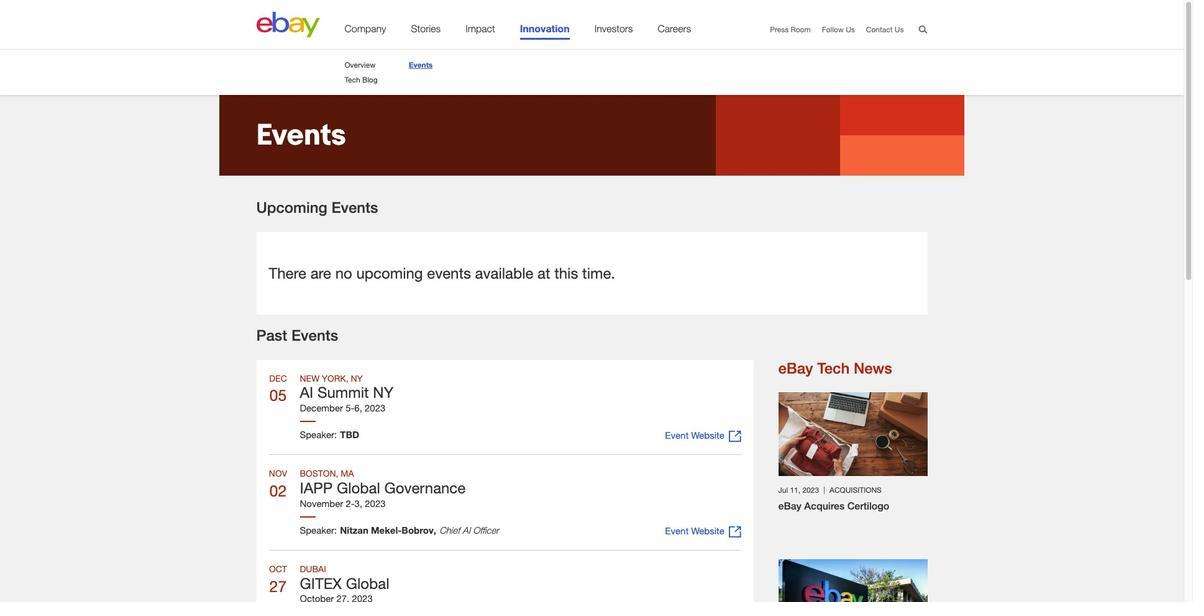 Task type: locate. For each thing, give the bounding box(es) containing it.
innovation link
[[520, 22, 570, 40]]

ebay for ebay tech news
[[779, 360, 813, 377]]

event for 05
[[665, 430, 689, 441]]

2 event website link from the top
[[665, 525, 741, 538]]

2023 right 3,
[[365, 498, 386, 509]]

0 vertical spatial ebay
[[779, 360, 813, 377]]

tech blog link
[[345, 75, 378, 85]]

0 vertical spatial ny
[[351, 373, 363, 384]]

ai down new
[[300, 384, 313, 402]]

tech down overview link
[[345, 75, 360, 85]]

3,
[[355, 498, 362, 509]]

article: techstars and ebay announce partnership to launch techstars future of ecommerce powered by ebay image
[[779, 560, 928, 603]]

2 vertical spatial 2023
[[365, 498, 386, 509]]

1 vertical spatial website
[[691, 526, 725, 537]]

us right follow
[[846, 25, 855, 34]]

2 speaker: from the top
[[300, 525, 337, 536]]

speaker:
[[300, 430, 337, 441], [300, 525, 337, 536]]

governance
[[384, 480, 466, 497]]

speaker: down december
[[300, 430, 337, 441]]

0 vertical spatial ai
[[300, 384, 313, 402]]

us for follow us
[[846, 25, 855, 34]]

1 event from the top
[[665, 430, 689, 441]]

11,
[[790, 486, 801, 496]]

0 vertical spatial website
[[691, 430, 725, 441]]

global
[[337, 480, 380, 497], [346, 575, 389, 593]]

0 vertical spatial event website
[[665, 430, 725, 441]]

0 vertical spatial speaker:
[[300, 430, 337, 441]]

investors
[[595, 23, 633, 34]]

oct
[[269, 564, 287, 575]]

ai inside the new york, ny ai summit ny december 5-6, 2023
[[300, 384, 313, 402]]

2023 inside the new york, ny ai summit ny december 5-6, 2023
[[365, 403, 386, 414]]

02
[[270, 482, 287, 500]]

tech left news
[[818, 360, 850, 377]]

speaker: down november
[[300, 525, 337, 536]]

tech inside main content element
[[818, 360, 850, 377]]

0 horizontal spatial ny
[[351, 373, 363, 384]]

website
[[691, 430, 725, 441], [691, 526, 725, 537]]

0 vertical spatial 2023
[[365, 403, 386, 414]]

york,
[[322, 373, 348, 384]]

ny right "summit"
[[373, 384, 394, 402]]

at
[[538, 265, 550, 282]]

speaker: tbd
[[300, 430, 359, 441]]

this
[[555, 265, 578, 282]]

0 vertical spatial global
[[337, 480, 380, 497]]

0 vertical spatial event website link
[[665, 430, 741, 443]]

1 vertical spatial event
[[665, 526, 689, 537]]

tech for blog
[[345, 75, 360, 85]]

follow
[[822, 25, 844, 34]]

1 event website from the top
[[665, 430, 725, 441]]

event
[[665, 430, 689, 441], [665, 526, 689, 537]]

2 ebay from the top
[[779, 501, 802, 513]]

2023 right 6,
[[365, 403, 386, 414]]

event website link for 02
[[665, 525, 741, 538]]

impact link
[[466, 23, 495, 40]]

1 vertical spatial event website link
[[665, 525, 741, 538]]

1 vertical spatial global
[[346, 575, 389, 593]]

2 event website from the top
[[665, 526, 725, 537]]

1 speaker: from the top
[[300, 430, 337, 441]]

us
[[846, 25, 855, 34], [895, 25, 904, 34]]

boston,
[[300, 469, 338, 479]]

oct 27
[[269, 564, 287, 596]]

1 ebay from the top
[[779, 360, 813, 377]]

2023 right 11,
[[803, 486, 819, 496]]

global right gitex
[[346, 575, 389, 593]]

1 vertical spatial ebay
[[779, 501, 802, 513]]

tech inside the overview tech blog
[[345, 75, 360, 85]]

0 vertical spatial tech
[[345, 75, 360, 85]]

1 us from the left
[[846, 25, 855, 34]]

news
[[854, 360, 892, 377]]

company
[[345, 23, 386, 34]]

dubai
[[300, 564, 326, 575]]

acquisitions
[[830, 486, 882, 496]]

1 horizontal spatial us
[[895, 25, 904, 34]]

1 vertical spatial speaker:
[[300, 525, 337, 536]]

nov 02
[[269, 469, 287, 500]]

ebay for ebay acquires certilogo
[[779, 501, 802, 513]]

2 website from the top
[[691, 526, 725, 537]]

ebay
[[779, 360, 813, 377], [779, 501, 802, 513]]

quick links list
[[759, 25, 904, 35]]

ny
[[351, 373, 363, 384], [373, 384, 394, 402]]

website for 05
[[691, 430, 725, 441]]

gitex
[[300, 575, 342, 593]]

contact us link
[[866, 25, 904, 34]]

ai right chief
[[463, 525, 471, 536]]

blog
[[362, 75, 378, 85]]

tech
[[345, 75, 360, 85], [818, 360, 850, 377]]

stories link
[[411, 23, 441, 40]]

investors link
[[595, 23, 633, 40]]

2 us from the left
[[895, 25, 904, 34]]

december
[[300, 403, 343, 414]]

us right contact
[[895, 25, 904, 34]]

there
[[269, 265, 306, 282]]

tbd
[[340, 430, 359, 441]]

1 website from the top
[[691, 430, 725, 441]]

global up 3,
[[337, 480, 380, 497]]

1 vertical spatial tech
[[818, 360, 850, 377]]

event website link
[[665, 430, 741, 443], [665, 525, 741, 538]]

event website
[[665, 430, 725, 441], [665, 526, 725, 537]]

global inside boston, ma iapp global governance november 2-3, 2023
[[337, 480, 380, 497]]

careers
[[658, 23, 691, 34]]

ai
[[300, 384, 313, 402], [463, 525, 471, 536]]

0 horizontal spatial us
[[846, 25, 855, 34]]

05
[[270, 387, 287, 405]]

overview tech blog
[[345, 60, 378, 85]]

tech for news
[[818, 360, 850, 377]]

company link
[[345, 23, 386, 40]]

new york, ny ai summit ny december 5-6, 2023
[[300, 373, 394, 414]]

2023
[[365, 403, 386, 414], [803, 486, 819, 496], [365, 498, 386, 509]]

impact
[[466, 23, 495, 34]]

0 horizontal spatial tech
[[345, 75, 360, 85]]

0 horizontal spatial ai
[[300, 384, 313, 402]]

november
[[300, 498, 343, 509]]

dubai gitex global
[[300, 564, 389, 593]]

careers link
[[658, 23, 691, 40]]

ebay acquires certilogo
[[779, 501, 890, 513]]

1 vertical spatial event website
[[665, 526, 725, 537]]

1 horizontal spatial ai
[[463, 525, 471, 536]]

event for 02
[[665, 526, 689, 537]]

0 vertical spatial event
[[665, 430, 689, 441]]

ny up "summit"
[[351, 373, 363, 384]]

1 horizontal spatial ny
[[373, 384, 394, 402]]

2 event from the top
[[665, 526, 689, 537]]

follow us link
[[822, 25, 855, 34]]

past
[[256, 327, 287, 344]]

home image
[[256, 12, 320, 37]]

follow us
[[822, 25, 855, 34]]

events
[[409, 60, 433, 70], [256, 119, 346, 152], [332, 199, 378, 216], [292, 327, 338, 344]]

1 horizontal spatial tech
[[818, 360, 850, 377]]

1 event website link from the top
[[665, 430, 741, 443]]



Task type: describe. For each thing, give the bounding box(es) containing it.
upcoming
[[256, 199, 327, 216]]

1 vertical spatial ai
[[463, 525, 471, 536]]

time.
[[582, 265, 615, 282]]

officer
[[473, 525, 499, 536]]

new
[[300, 373, 320, 384]]

summit
[[318, 384, 369, 402]]

there are no upcoming events available at this time.
[[269, 265, 615, 282]]

main content element
[[0, 95, 1184, 603]]

event website for 05
[[665, 430, 725, 441]]

bobrov
[[402, 525, 434, 536]]

speaker: for speaker: tbd
[[300, 430, 337, 441]]

past events
[[256, 327, 338, 344]]

are
[[311, 265, 331, 282]]

upcoming
[[356, 265, 423, 282]]

1 vertical spatial 2023
[[803, 486, 819, 496]]

ebay tech news
[[779, 360, 892, 377]]

overview link
[[345, 60, 376, 70]]

boston, ma iapp global governance november 2-3, 2023
[[300, 469, 466, 509]]

acquires
[[805, 501, 845, 513]]

1 vertical spatial ny
[[373, 384, 394, 402]]

speaker: nitzan mekel-bobrov chief ai officer
[[300, 525, 499, 536]]

5-
[[346, 403, 355, 414]]

press
[[770, 25, 789, 34]]

2-
[[346, 498, 355, 509]]

website for 02
[[691, 526, 725, 537]]

jul 11, 2023
[[779, 486, 819, 496]]

mekel-
[[371, 525, 402, 536]]

innovation
[[520, 22, 570, 34]]

stories
[[411, 23, 441, 34]]

jul
[[779, 486, 788, 496]]

room
[[791, 25, 811, 34]]

press room link
[[770, 25, 811, 34]]

chief
[[439, 525, 460, 536]]

global inside dubai gitex global
[[346, 575, 389, 593]]

27
[[270, 578, 287, 596]]

dec 05
[[269, 373, 287, 405]]

events
[[427, 265, 471, 282]]

us for contact us
[[895, 25, 904, 34]]

event website link for 05
[[665, 430, 741, 443]]

contact us
[[866, 25, 904, 34]]

nitzan
[[340, 525, 368, 536]]

event website for 02
[[665, 526, 725, 537]]

certilogo
[[848, 501, 890, 513]]

2023 inside boston, ma iapp global governance november 2-3, 2023
[[365, 498, 386, 509]]

press room
[[770, 25, 811, 34]]

iapp
[[300, 480, 333, 497]]

nov
[[269, 469, 287, 479]]

speaker: for speaker: nitzan mekel-bobrov chief ai officer
[[300, 525, 337, 536]]

overview
[[345, 60, 376, 70]]

6,
[[354, 403, 362, 414]]

dec
[[269, 373, 287, 384]]

upcoming events
[[256, 199, 378, 216]]

ma
[[341, 469, 354, 479]]

events link
[[409, 60, 433, 70]]

contact
[[866, 25, 893, 34]]

no
[[335, 265, 352, 282]]

available
[[475, 265, 534, 282]]



Task type: vqa. For each thing, say whether or not it's contained in the screenshot.
the Evolving at the left bottom of page
no



